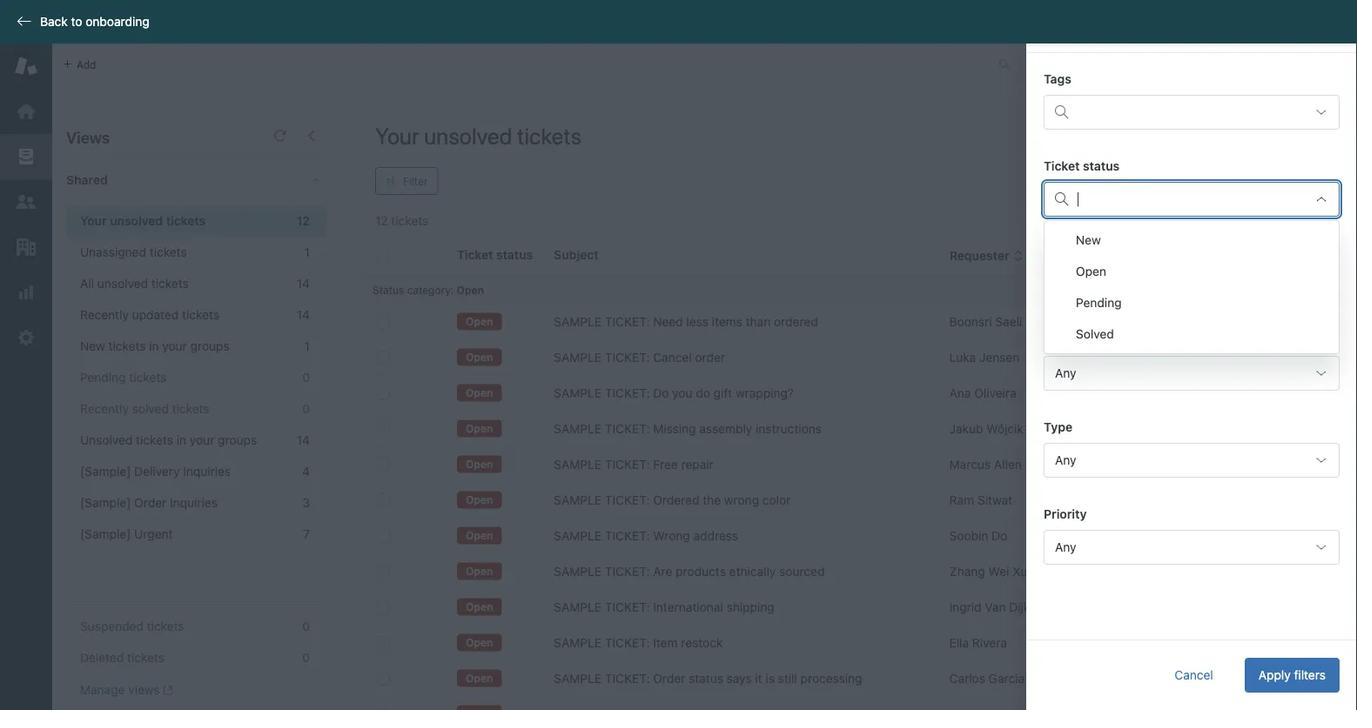 Task type: describe. For each thing, give the bounding box(es) containing it.
ana
[[950, 386, 971, 401]]

row containing sample ticket: free repair
[[362, 447, 1345, 483]]

filter button
[[375, 167, 439, 195]]

ticket: for are
[[605, 565, 650, 579]]

sample for sample ticket: free repair
[[554, 458, 602, 472]]

44 for ana oliveira
[[1072, 386, 1087, 401]]

zendesk support image
[[15, 55, 37, 78]]

shared heading
[[52, 154, 340, 206]]

requested button
[[1072, 248, 1149, 264]]

wrapping?
[[736, 386, 794, 401]]

requested
[[1072, 249, 1135, 263]]

row containing sample ticket: order status says it is still processing
[[362, 661, 1345, 697]]

row containing sample ticket: need less items than ordered
[[362, 304, 1345, 340]]

restock
[[681, 636, 723, 651]]

saeli
[[996, 315, 1023, 329]]

ago for marcus allen
[[1139, 458, 1159, 472]]

open for sample ticket: international shipping
[[466, 601, 493, 613]]

requester inside button
[[950, 249, 1010, 263]]

requester button
[[950, 248, 1024, 264]]

admin image
[[15, 327, 37, 349]]

open for sample ticket: need less items than ordered
[[466, 316, 493, 328]]

sample ticket: free repair link
[[554, 456, 714, 474]]

status inside filter dialog
[[1083, 159, 1120, 173]]

[sample] order inquiries
[[80, 496, 218, 510]]

minutes for ella rivera
[[1091, 636, 1135, 651]]

44 for ella rivera
[[1072, 636, 1087, 651]]

recently solved tickets
[[80, 402, 209, 416]]

ticket for zhang wei xu
[[1180, 565, 1215, 579]]

date
[[1095, 333, 1122, 347]]

minutes for boonsri saeli
[[1091, 315, 1135, 329]]

status category: open
[[373, 284, 484, 296]]

groups for new tickets in your groups
[[190, 339, 230, 354]]

all
[[80, 276, 94, 291]]

44 for luka jensen
[[1072, 351, 1087, 365]]

ago for jakub wójcik
[[1139, 422, 1159, 436]]

jakub wójcik
[[950, 422, 1024, 436]]

soobin do
[[950, 529, 1008, 543]]

item
[[653, 636, 678, 651]]

customers image
[[15, 191, 37, 213]]

ticket for carlos garcia
[[1180, 672, 1215, 686]]

category:
[[407, 284, 454, 296]]

44 minutes ago for luka jensen
[[1072, 351, 1159, 365]]

than
[[746, 315, 771, 329]]

open inside ticket status list box
[[1076, 264, 1107, 279]]

soobin
[[950, 529, 989, 543]]

[sample] for [sample] delivery inquiries
[[80, 465, 131, 479]]

sample ticket: do you do gift wrapping? link
[[554, 385, 794, 402]]

[sample] for [sample] urgent
[[80, 527, 131, 542]]

unsolved tickets in your groups
[[80, 433, 257, 448]]

ram
[[950, 493, 975, 508]]

ticket: for do
[[605, 386, 650, 401]]

get help image
[[1274, 57, 1290, 73]]

carlos garcia
[[950, 672, 1025, 686]]

row containing sample ticket: do you do gift wrapping?
[[362, 376, 1345, 411]]

ago for ram sitwat
[[1139, 493, 1159, 508]]

[sample] delivery inquiries
[[80, 465, 231, 479]]

row containing sample ticket: item restock
[[362, 626, 1345, 661]]

your for new tickets in your groups
[[162, 339, 187, 354]]

urgent for sample ticket: wrong address
[[1261, 529, 1300, 543]]

ago for boonsri saeli
[[1139, 315, 1159, 329]]

any field for type
[[1044, 443, 1340, 478]]

less
[[687, 315, 709, 329]]

44 minutes ago for ella rivera
[[1072, 636, 1159, 651]]

you
[[672, 386, 693, 401]]

in for new
[[149, 339, 159, 354]]

sample for sample ticket: need less items than ordered
[[554, 315, 602, 329]]

shared
[[66, 173, 108, 187]]

main element
[[0, 44, 52, 711]]

sample ticket: item restock link
[[554, 635, 723, 652]]

filter dialog
[[1027, 0, 1358, 711]]

missing
[[653, 422, 696, 436]]

row containing sample ticket: missing assembly instructions
[[362, 411, 1345, 447]]

items
[[712, 315, 743, 329]]

any for request date
[[1055, 366, 1077, 381]]

ticket status list box
[[1044, 220, 1340, 354]]

sample for sample ticket: do you do gift wrapping?
[[554, 386, 602, 401]]

your for unsolved tickets in your groups
[[190, 433, 215, 448]]

14 for all unsolved tickets
[[297, 276, 310, 291]]

any field for request date
[[1044, 356, 1340, 391]]

ordered
[[774, 315, 818, 329]]

ella
[[950, 636, 969, 651]]

row containing sample ticket: wrong address
[[362, 519, 1345, 554]]

ella rivera
[[950, 636, 1008, 651]]

ingrid van dijk
[[950, 600, 1031, 615]]

0 vertical spatial do
[[653, 386, 669, 401]]

open for sample ticket: are products ethically sourced
[[466, 565, 493, 578]]

still
[[778, 672, 798, 686]]

ticket: for missing
[[605, 422, 650, 436]]

new for new
[[1076, 233, 1101, 247]]

14 for unsolved tickets in your groups
[[297, 433, 310, 448]]

sample ticket: cancel order link
[[554, 349, 725, 367]]

back
[[40, 14, 68, 29]]

type
[[1044, 420, 1073, 435]]

minutes for soobin do
[[1091, 529, 1135, 543]]

44 for jakub wójcik
[[1072, 422, 1087, 436]]

44 minutes ago for soobin do
[[1072, 529, 1159, 543]]

inquiries for [sample] order inquiries
[[170, 496, 218, 510]]

zhang wei xu
[[950, 565, 1028, 579]]

are
[[653, 565, 673, 579]]

1 vertical spatial status
[[689, 672, 724, 686]]

sample for sample ticket: item restock
[[554, 636, 602, 651]]

collapse views pane image
[[305, 129, 319, 143]]

12
[[297, 214, 310, 228]]

recently for recently updated tickets
[[80, 308, 129, 322]]

ticket: for item
[[605, 636, 650, 651]]

apply filters button
[[1245, 658, 1340, 693]]

priority
[[1044, 507, 1087, 522]]

dijk
[[1010, 600, 1031, 615]]

unsolved for 12
[[110, 214, 163, 228]]

0 horizontal spatial order
[[134, 496, 167, 510]]

open for sample ticket: wrong address
[[466, 530, 493, 542]]

row containing sample ticket: are products ethically sourced
[[362, 554, 1345, 590]]

44 minutes ago for marcus allen
[[1072, 458, 1159, 472]]

[sample] for [sample] order inquiries
[[80, 496, 131, 510]]

sample ticket: need less items than ordered link
[[554, 314, 818, 331]]

open for sample ticket: free repair
[[466, 458, 493, 471]]

sample ticket: missing assembly instructions
[[554, 422, 822, 436]]

1 for unassigned tickets
[[304, 245, 310, 260]]

44 minutes ago for zhang wei xu
[[1072, 565, 1159, 579]]

minutes for marcus allen
[[1091, 458, 1135, 472]]

open for sample ticket: cancel order
[[466, 351, 493, 363]]

recently updated tickets
[[80, 308, 219, 322]]

reporting image
[[15, 281, 37, 304]]

assembly
[[700, 422, 753, 436]]

3
[[302, 496, 310, 510]]

order
[[695, 351, 725, 365]]

ticket for ella rivera
[[1180, 636, 1215, 651]]

ticket for luka jensen
[[1180, 351, 1215, 365]]

allen
[[994, 458, 1022, 472]]

minutes for jakub wójcik
[[1091, 422, 1135, 436]]

ticket: for free
[[605, 458, 650, 472]]

all unsolved tickets
[[80, 276, 189, 291]]

sample ticket: cancel order
[[554, 351, 725, 365]]

unsolved for 14
[[97, 276, 148, 291]]

color
[[763, 493, 791, 508]]

open for sample ticket: order status says it is still processing
[[466, 673, 493, 685]]

44 for ram sitwat
[[1072, 493, 1087, 508]]

luka jensen
[[950, 351, 1020, 365]]

repair
[[681, 458, 714, 472]]

need
[[653, 315, 683, 329]]

sample ticket: need less items than ordered
[[554, 315, 818, 329]]

14 for recently updated tickets
[[297, 308, 310, 322]]

the
[[703, 493, 721, 508]]

shipping
[[727, 600, 775, 615]]

views
[[66, 128, 110, 147]]

sample for sample ticket: international shipping
[[554, 600, 602, 615]]

1 horizontal spatial do
[[992, 529, 1008, 543]]

cancel button
[[1161, 658, 1228, 693]]

0 vertical spatial your
[[375, 122, 419, 149]]

shared button
[[52, 154, 293, 206]]

Ticket status field
[[1078, 185, 1303, 213]]

garcia
[[989, 672, 1025, 686]]

marcus
[[950, 458, 991, 472]]

sample ticket: international shipping link
[[554, 599, 775, 617]]

cancel inside sample ticket: cancel order link
[[653, 351, 692, 365]]

sample ticket: ordered the wrong color
[[554, 493, 791, 508]]

in for unsolved
[[177, 433, 186, 448]]

row containing sample ticket: cancel order
[[362, 340, 1345, 376]]

sample ticket: wrong address
[[554, 529, 739, 543]]

open for sample ticket: missing assembly instructions
[[466, 423, 493, 435]]

open for sample ticket: do you do gift wrapping?
[[466, 387, 493, 399]]

conversations
[[1049, 59, 1119, 71]]



Task type: locate. For each thing, give the bounding box(es) containing it.
[sample] down unsolved
[[80, 465, 131, 479]]

urgent for sample ticket: order status says it is still processing
[[1261, 672, 1300, 686]]

4 ago from the top
[[1139, 422, 1159, 436]]

14
[[297, 276, 310, 291], [297, 308, 310, 322], [297, 433, 310, 448]]

4 0 from the top
[[302, 651, 310, 665]]

6 minutes from the top
[[1091, 493, 1135, 508]]

1 ticket: from the top
[[605, 315, 650, 329]]

0 horizontal spatial your
[[80, 214, 107, 228]]

1 for new tickets in your groups
[[304, 339, 310, 354]]

3 0 from the top
[[302, 620, 310, 634]]

row containing sample ticket: international shipping
[[362, 590, 1345, 626]]

cancel inside button
[[1175, 668, 1214, 683]]

1 vertical spatial 1
[[304, 339, 310, 354]]

0 vertical spatial order
[[134, 496, 167, 510]]

new tickets in your groups
[[80, 339, 230, 354]]

urgent for sample ticket: cancel order
[[1261, 351, 1300, 365]]

1 [sample] from the top
[[80, 465, 131, 479]]

0 horizontal spatial pending
[[80, 371, 126, 385]]

pending for pending
[[1076, 296, 1122, 310]]

row
[[362, 304, 1345, 340], [362, 340, 1345, 376], [362, 376, 1345, 411], [362, 411, 1345, 447], [362, 447, 1345, 483], [362, 483, 1345, 519], [362, 519, 1345, 554], [362, 554, 1345, 590], [362, 590, 1345, 626], [362, 626, 1345, 661], [362, 661, 1345, 697], [362, 697, 1345, 711]]

ticket: for wrong
[[605, 529, 650, 543]]

8 minutes from the top
[[1091, 565, 1135, 579]]

ticket: up sample ticket: do you do gift wrapping?
[[605, 351, 650, 365]]

in up delivery
[[177, 433, 186, 448]]

1 vertical spatial order
[[653, 672, 686, 686]]

1 vertical spatial inquiries
[[170, 496, 218, 510]]

sample inside 'sample ticket: item restock' link
[[554, 636, 602, 651]]

10 row from the top
[[362, 626, 1345, 661]]

ticket: left free
[[605, 458, 650, 472]]

9 ago from the top
[[1139, 636, 1159, 651]]

0 vertical spatial 14
[[297, 276, 310, 291]]

your up unassigned
[[80, 214, 107, 228]]

views image
[[15, 145, 37, 168]]

0 vertical spatial normal
[[1261, 386, 1302, 401]]

6 ticket: from the top
[[605, 493, 650, 508]]

2 [sample] from the top
[[80, 496, 131, 510]]

inquiries for [sample] delivery inquiries
[[183, 465, 231, 479]]

2 44 minutes ago from the top
[[1072, 351, 1159, 365]]

3 [sample] from the top
[[80, 527, 131, 542]]

0 horizontal spatial do
[[653, 386, 669, 401]]

1 any from the top
[[1055, 366, 1077, 381]]

4 44 from the top
[[1072, 422, 1087, 436]]

[sample] down [sample] order inquiries on the bottom left of the page
[[80, 527, 131, 542]]

cancel
[[653, 351, 692, 365], [1175, 668, 1214, 683]]

1 vertical spatial in
[[177, 433, 186, 448]]

0 vertical spatial any
[[1055, 366, 1077, 381]]

ticket: down 'sample ticket: item restock' link
[[605, 672, 650, 686]]

1 vertical spatial your
[[80, 214, 107, 228]]

44 for marcus allen
[[1072, 458, 1087, 472]]

1 vertical spatial cancel
[[1175, 668, 1214, 683]]

address
[[694, 529, 739, 543]]

7
[[303, 527, 310, 542]]

new for new tickets in your groups
[[80, 339, 105, 354]]

1 horizontal spatial cancel
[[1175, 668, 1214, 683]]

recently down "all"
[[80, 308, 129, 322]]

pending
[[1076, 296, 1122, 310], [80, 371, 126, 385]]

1 horizontal spatial new
[[1076, 233, 1101, 247]]

refresh views pane image
[[273, 129, 287, 143]]

5 ago from the top
[[1139, 458, 1159, 472]]

0 vertical spatial in
[[149, 339, 159, 354]]

sample inside the sample ticket: free repair link
[[554, 458, 602, 472]]

3 minutes from the top
[[1091, 386, 1135, 401]]

open for sample ticket: ordered the wrong color
[[466, 494, 493, 506]]

0 for recently solved tickets
[[302, 402, 310, 416]]

4 ticket: from the top
[[605, 422, 650, 436]]

12 row from the top
[[362, 697, 1345, 711]]

solved
[[1076, 327, 1114, 341]]

1 horizontal spatial pending
[[1076, 296, 1122, 310]]

marcus allen
[[950, 458, 1022, 472]]

new up requested
[[1076, 233, 1101, 247]]

normal for rivera
[[1261, 636, 1302, 651]]

sample inside sample ticket: missing assembly instructions link
[[554, 422, 602, 436]]

filter
[[403, 175, 428, 187]]

sample inside sample ticket: ordered the wrong color link
[[554, 493, 602, 508]]

sample ticket: are products ethically sourced link
[[554, 563, 825, 581]]

sample for sample ticket: cancel order
[[554, 351, 602, 365]]

ago for luka jensen
[[1139, 351, 1159, 365]]

suspended
[[80, 620, 144, 634]]

any
[[1055, 366, 1077, 381], [1055, 453, 1077, 468], [1055, 540, 1077, 555]]

(opens in a new tab) image
[[160, 686, 173, 696]]

delivery
[[134, 465, 180, 479]]

sample inside sample ticket: need less items than ordered link
[[554, 315, 602, 329]]

ticket: down the sample ticket: free repair link
[[605, 493, 650, 508]]

sample ticket: are products ethically sourced
[[554, 565, 825, 579]]

0 for deleted tickets
[[302, 651, 310, 665]]

pending up solved
[[1076, 296, 1122, 310]]

sample ticket: free repair
[[554, 458, 714, 472]]

unsolved
[[80, 433, 133, 448]]

sample for sample ticket: wrong address
[[554, 529, 602, 543]]

7 sample from the top
[[554, 529, 602, 543]]

ordered
[[653, 493, 700, 508]]

groups
[[190, 339, 230, 354], [218, 433, 257, 448]]

1 horizontal spatial your unsolved tickets
[[375, 122, 582, 149]]

2 normal from the top
[[1261, 636, 1302, 651]]

sample for sample ticket: are products ethically sourced
[[554, 565, 602, 579]]

3 44 minutes ago from the top
[[1072, 386, 1159, 401]]

cancel left apply
[[1175, 668, 1214, 683]]

1 sample from the top
[[554, 315, 602, 329]]

wójcik
[[987, 422, 1024, 436]]

7 ticket: from the top
[[605, 529, 650, 543]]

unsolved up unassigned tickets
[[110, 214, 163, 228]]

0 horizontal spatial your unsolved tickets
[[80, 214, 206, 228]]

manage
[[80, 683, 125, 698]]

do left you in the bottom of the page
[[653, 386, 669, 401]]

8 row from the top
[[362, 554, 1345, 590]]

back to onboarding
[[40, 14, 150, 29]]

11 ticket: from the top
[[605, 672, 650, 686]]

9 minutes from the top
[[1091, 636, 1135, 651]]

1 44 minutes ago from the top
[[1072, 315, 1159, 329]]

wei
[[989, 565, 1010, 579]]

8 44 from the top
[[1072, 565, 1087, 579]]

your down updated on the left of page
[[162, 339, 187, 354]]

ticket: up sample ticket: free repair
[[605, 422, 650, 436]]

0 for pending tickets
[[302, 371, 310, 385]]

1 horizontal spatial requester
[[1044, 246, 1104, 260]]

order
[[134, 496, 167, 510], [653, 672, 686, 686]]

ticket status
[[1044, 159, 1120, 173]]

ingrid
[[950, 600, 982, 615]]

1 0 from the top
[[302, 371, 310, 385]]

sample inside sample ticket: cancel order link
[[554, 351, 602, 365]]

1 normal from the top
[[1261, 386, 1302, 401]]

requester up boonsri saeli at the top
[[950, 249, 1010, 263]]

3 any from the top
[[1055, 540, 1077, 555]]

9 ticket: from the top
[[605, 600, 650, 615]]

ticket status element
[[1044, 182, 1340, 217]]

ticket: for international
[[605, 600, 650, 615]]

2 vertical spatial unsolved
[[97, 276, 148, 291]]

0 vertical spatial cancel
[[653, 351, 692, 365]]

3 sample from the top
[[554, 386, 602, 401]]

sample inside sample ticket: international shipping link
[[554, 600, 602, 615]]

2 ago from the top
[[1139, 351, 1159, 365]]

order down item
[[653, 672, 686, 686]]

2 vertical spatial [sample]
[[80, 527, 131, 542]]

recently up unsolved
[[80, 402, 129, 416]]

your up the filter button
[[375, 122, 419, 149]]

0 horizontal spatial in
[[149, 339, 159, 354]]

pending inside ticket status list box
[[1076, 296, 1122, 310]]

0 horizontal spatial new
[[80, 339, 105, 354]]

2 vertical spatial 14
[[297, 433, 310, 448]]

ticket: for need
[[605, 315, 650, 329]]

1 vertical spatial any field
[[1044, 443, 1340, 478]]

products
[[676, 565, 726, 579]]

6 44 minutes ago from the top
[[1072, 493, 1159, 508]]

6 row from the top
[[362, 483, 1345, 519]]

your
[[162, 339, 187, 354], [190, 433, 215, 448]]

sample ticket: ordered the wrong color link
[[554, 492, 791, 509]]

your unsolved tickets
[[375, 122, 582, 149], [80, 214, 206, 228]]

2 1 from the top
[[304, 339, 310, 354]]

any down the priority
[[1055, 540, 1077, 555]]

7 minutes from the top
[[1091, 529, 1135, 543]]

1 vertical spatial do
[[992, 529, 1008, 543]]

0 vertical spatial inquiries
[[183, 465, 231, 479]]

low
[[1261, 565, 1284, 579]]

44 minutes ago
[[1072, 315, 1159, 329], [1072, 351, 1159, 365], [1072, 386, 1159, 401], [1072, 422, 1159, 436], [1072, 458, 1159, 472], [1072, 493, 1159, 508], [1072, 529, 1159, 543], [1072, 565, 1159, 579], [1072, 636, 1159, 651]]

44 for boonsri saeli
[[1072, 315, 1087, 329]]

0 horizontal spatial your
[[162, 339, 187, 354]]

0 vertical spatial any field
[[1044, 356, 1340, 391]]

rivera
[[973, 636, 1008, 651]]

6 sample from the top
[[554, 493, 602, 508]]

open for sample ticket: item restock
[[466, 637, 493, 649]]

any down type
[[1055, 453, 1077, 468]]

gift
[[714, 386, 733, 401]]

0 vertical spatial groups
[[190, 339, 230, 354]]

minutes for ram sitwat
[[1091, 493, 1135, 508]]

recently for recently solved tickets
[[80, 402, 129, 416]]

5 ticket: from the top
[[605, 458, 650, 472]]

international
[[653, 600, 724, 615]]

0 vertical spatial 1
[[304, 245, 310, 260]]

do
[[696, 386, 710, 401]]

1 horizontal spatial your
[[375, 122, 419, 149]]

1 any field from the top
[[1044, 356, 1340, 391]]

3 ago from the top
[[1139, 386, 1159, 401]]

new inside ticket status list box
[[1076, 233, 1101, 247]]

back to onboarding link
[[0, 14, 158, 30]]

any for priority
[[1055, 540, 1077, 555]]

1 44 from the top
[[1072, 315, 1087, 329]]

7 ago from the top
[[1139, 529, 1159, 543]]

2 minutes from the top
[[1091, 351, 1135, 365]]

5 minutes from the top
[[1091, 458, 1135, 472]]

0 horizontal spatial cancel
[[653, 351, 692, 365]]

in down updated on the left of page
[[149, 339, 159, 354]]

4 row from the top
[[362, 411, 1345, 447]]

2 row from the top
[[362, 340, 1345, 376]]

sample for sample ticket: ordered the wrong color
[[554, 493, 602, 508]]

unassigned
[[80, 245, 146, 260]]

1 vertical spatial your unsolved tickets
[[80, 214, 206, 228]]

1 vertical spatial your
[[190, 433, 215, 448]]

organizations image
[[15, 236, 37, 259]]

ago for soobin do
[[1139, 529, 1159, 543]]

minutes for luka jensen
[[1091, 351, 1135, 365]]

11 sample from the top
[[554, 672, 602, 686]]

sample inside 'sample ticket: wrong address' link
[[554, 529, 602, 543]]

1 vertical spatial new
[[80, 339, 105, 354]]

0 horizontal spatial status
[[689, 672, 724, 686]]

your unsolved tickets up filter
[[375, 122, 582, 149]]

6 ago from the top
[[1139, 493, 1159, 508]]

sample for sample ticket: missing assembly instructions
[[554, 422, 602, 436]]

9 44 minutes ago from the top
[[1072, 636, 1159, 651]]

2 any from the top
[[1055, 453, 1077, 468]]

0 vertical spatial unsolved
[[424, 122, 512, 149]]

5 44 minutes ago from the top
[[1072, 458, 1159, 472]]

sample ticket: order status says it is still processing
[[554, 672, 863, 686]]

your unsolved tickets up unassigned tickets
[[80, 214, 206, 228]]

sample inside sample ticket: are products ethically sourced link
[[554, 565, 602, 579]]

cancel up sample ticket: do you do gift wrapping?
[[653, 351, 692, 365]]

sourced
[[780, 565, 825, 579]]

0 vertical spatial pending
[[1076, 296, 1122, 310]]

4
[[302, 465, 310, 479]]

2 0 from the top
[[302, 402, 310, 416]]

row containing sample ticket: ordered the wrong color
[[362, 483, 1345, 519]]

2 sample from the top
[[554, 351, 602, 365]]

your up [sample] delivery inquiries
[[190, 433, 215, 448]]

it
[[755, 672, 763, 686]]

sample ticket: order status says it is still processing link
[[554, 671, 863, 688]]

sitwat
[[978, 493, 1013, 508]]

ana oliveira
[[950, 386, 1017, 401]]

ticket:
[[605, 315, 650, 329], [605, 351, 650, 365], [605, 386, 650, 401], [605, 422, 650, 436], [605, 458, 650, 472], [605, 493, 650, 508], [605, 529, 650, 543], [605, 565, 650, 579], [605, 600, 650, 615], [605, 636, 650, 651], [605, 672, 650, 686]]

says
[[727, 672, 752, 686]]

1 horizontal spatial your
[[190, 433, 215, 448]]

ticket: for cancel
[[605, 351, 650, 365]]

1 horizontal spatial order
[[653, 672, 686, 686]]

44
[[1072, 315, 1087, 329], [1072, 351, 1087, 365], [1072, 386, 1087, 401], [1072, 422, 1087, 436], [1072, 458, 1087, 472], [1072, 493, 1087, 508], [1072, 529, 1087, 543], [1072, 565, 1087, 579], [1072, 636, 1087, 651]]

pending for pending tickets
[[80, 371, 126, 385]]

wrong
[[724, 493, 759, 508]]

0 vertical spatial your unsolved tickets
[[375, 122, 582, 149]]

unsolved down unassigned
[[97, 276, 148, 291]]

44 minutes ago for ram sitwat
[[1072, 493, 1159, 508]]

ticket: left are
[[605, 565, 650, 579]]

minutes for ana oliveira
[[1091, 386, 1135, 401]]

1 vertical spatial unsolved
[[110, 214, 163, 228]]

7 44 minutes ago from the top
[[1072, 529, 1159, 543]]

0 vertical spatial recently
[[80, 308, 129, 322]]

new up pending tickets
[[80, 339, 105, 354]]

3 any field from the top
[[1044, 530, 1340, 565]]

oliveira
[[975, 386, 1017, 401]]

van
[[985, 600, 1006, 615]]

1 vertical spatial [sample]
[[80, 496, 131, 510]]

minutes
[[1091, 315, 1135, 329], [1091, 351, 1135, 365], [1091, 386, 1135, 401], [1091, 422, 1135, 436], [1091, 458, 1135, 472], [1091, 493, 1135, 508], [1091, 529, 1135, 543], [1091, 565, 1135, 579], [1091, 636, 1135, 651]]

is
[[766, 672, 775, 686]]

2 any field from the top
[[1044, 443, 1340, 478]]

3 ticket: from the top
[[605, 386, 650, 401]]

1 vertical spatial recently
[[80, 402, 129, 416]]

conversations button
[[1030, 51, 1159, 79]]

4 minutes from the top
[[1091, 422, 1135, 436]]

ticket: for ordered
[[605, 493, 650, 508]]

2 14 from the top
[[297, 308, 310, 322]]

pending tickets
[[80, 371, 167, 385]]

1 vertical spatial groups
[[218, 433, 257, 448]]

3 14 from the top
[[297, 433, 310, 448]]

ticket: for order
[[605, 672, 650, 686]]

2 ticket: from the top
[[605, 351, 650, 365]]

normal for oliveira
[[1261, 386, 1302, 401]]

sample
[[554, 315, 602, 329], [554, 351, 602, 365], [554, 386, 602, 401], [554, 422, 602, 436], [554, 458, 602, 472], [554, 493, 602, 508], [554, 529, 602, 543], [554, 565, 602, 579], [554, 600, 602, 615], [554, 636, 602, 651], [554, 672, 602, 686]]

9 sample from the top
[[554, 600, 602, 615]]

ticket: down sample ticket: cancel order link
[[605, 386, 650, 401]]

manage views link
[[80, 683, 173, 698]]

1 minutes from the top
[[1091, 315, 1135, 329]]

1 row from the top
[[362, 304, 1345, 340]]

ticket for soobin do
[[1180, 529, 1215, 543]]

ticket: left wrong
[[605, 529, 650, 543]]

ago for ana oliveira
[[1139, 386, 1159, 401]]

9 row from the top
[[362, 590, 1345, 626]]

8 sample from the top
[[554, 565, 602, 579]]

6 44 from the top
[[1072, 493, 1087, 508]]

inquiries down the unsolved tickets in your groups
[[183, 465, 231, 479]]

2 vertical spatial any
[[1055, 540, 1077, 555]]

any for type
[[1055, 453, 1077, 468]]

44 minutes ago for boonsri saeli
[[1072, 315, 1159, 329]]

1 vertical spatial any
[[1055, 453, 1077, 468]]

2 44 from the top
[[1072, 351, 1087, 365]]

2 recently from the top
[[80, 402, 129, 416]]

7 row from the top
[[362, 519, 1345, 554]]

1 horizontal spatial status
[[1083, 159, 1120, 173]]

0 for suspended tickets
[[302, 620, 310, 634]]

sample inside sample ticket: order status says it is still processing link
[[554, 672, 602, 686]]

1 1 from the top
[[304, 245, 310, 260]]

0 vertical spatial [sample]
[[80, 465, 131, 479]]

zhang
[[950, 565, 986, 579]]

0 horizontal spatial requester
[[950, 249, 1010, 263]]

1 ago from the top
[[1139, 315, 1159, 329]]

do right the soobin
[[992, 529, 1008, 543]]

onboarding
[[86, 14, 150, 29]]

requester inside filter dialog
[[1044, 246, 1104, 260]]

minutes for zhang wei xu
[[1091, 565, 1135, 579]]

1 horizontal spatial in
[[177, 433, 186, 448]]

1 14 from the top
[[297, 276, 310, 291]]

8 44 minutes ago from the top
[[1072, 565, 1159, 579]]

pending up recently solved tickets
[[80, 371, 126, 385]]

tags element
[[1044, 95, 1340, 130]]

sample ticket: do you do gift wrapping?
[[554, 386, 794, 401]]

sample for sample ticket: order status says it is still processing
[[554, 672, 602, 686]]

8 ago from the top
[[1139, 565, 1159, 579]]

groups for unsolved tickets in your groups
[[218, 433, 257, 448]]

tags
[[1044, 72, 1072, 86]]

inquiries down delivery
[[170, 496, 218, 510]]

any down request
[[1055, 366, 1077, 381]]

suspended tickets
[[80, 620, 184, 634]]

10 ticket: from the top
[[605, 636, 650, 651]]

0 vertical spatial status
[[1083, 159, 1120, 173]]

subject
[[554, 248, 599, 262]]

3 row from the top
[[362, 376, 1345, 411]]

requester up solved
[[1044, 246, 1104, 260]]

Any field
[[1044, 356, 1340, 391], [1044, 443, 1340, 478], [1044, 530, 1340, 565]]

4 sample from the top
[[554, 422, 602, 436]]

ticket: left item
[[605, 636, 650, 651]]

11 row from the top
[[362, 661, 1345, 697]]

ago for zhang wei xu
[[1139, 565, 1159, 579]]

ticket: up sample ticket: item restock
[[605, 600, 650, 615]]

free
[[653, 458, 678, 472]]

0 vertical spatial new
[[1076, 233, 1101, 247]]

1 vertical spatial normal
[[1261, 636, 1302, 651]]

jensen
[[980, 351, 1020, 365]]

get started image
[[15, 100, 37, 123]]

7 44 from the top
[[1072, 529, 1087, 543]]

4 44 minutes ago from the top
[[1072, 422, 1159, 436]]

boonsri
[[950, 315, 992, 329]]

solved
[[132, 402, 169, 416]]

filters
[[1294, 668, 1326, 683]]

5 44 from the top
[[1072, 458, 1087, 472]]

ago for ella rivera
[[1139, 636, 1159, 651]]

jakub
[[950, 422, 984, 436]]

ticket: up sample ticket: cancel order
[[605, 315, 650, 329]]

0 vertical spatial your
[[162, 339, 187, 354]]

2 vertical spatial any field
[[1044, 530, 1340, 565]]

44 minutes ago for ana oliveira
[[1072, 386, 1159, 401]]

44 for soobin do
[[1072, 529, 1087, 543]]

[sample] up [sample] urgent
[[80, 496, 131, 510]]

1 vertical spatial 14
[[297, 308, 310, 322]]

9 44 from the top
[[1072, 636, 1087, 651]]

sample inside the sample ticket: do you do gift wrapping? link
[[554, 386, 602, 401]]

8 ticket: from the top
[[605, 565, 650, 579]]

status
[[1083, 159, 1120, 173], [689, 672, 724, 686]]

5 sample from the top
[[554, 458, 602, 472]]

do
[[653, 386, 669, 401], [992, 529, 1008, 543]]

10 sample from the top
[[554, 636, 602, 651]]

order down [sample] delivery inquiries
[[134, 496, 167, 510]]

[sample] urgent
[[80, 527, 173, 542]]

44 for zhang wei xu
[[1072, 565, 1087, 579]]

1 recently from the top
[[80, 308, 129, 322]]

wrong
[[653, 529, 690, 543]]

ticket for ana oliveira
[[1180, 386, 1215, 401]]

5 row from the top
[[362, 447, 1345, 483]]

unsolved up filter
[[424, 122, 512, 149]]

1 vertical spatial pending
[[80, 371, 126, 385]]

44 minutes ago for jakub wójcik
[[1072, 422, 1159, 436]]

ticket inside filter dialog
[[1044, 159, 1080, 173]]

any field for priority
[[1044, 530, 1340, 565]]

3 44 from the top
[[1072, 386, 1087, 401]]

updated
[[132, 308, 179, 322]]

to
[[71, 14, 82, 29]]



Task type: vqa. For each thing, say whether or not it's contained in the screenshot.
Done! Is there anything else that I can help you with?
no



